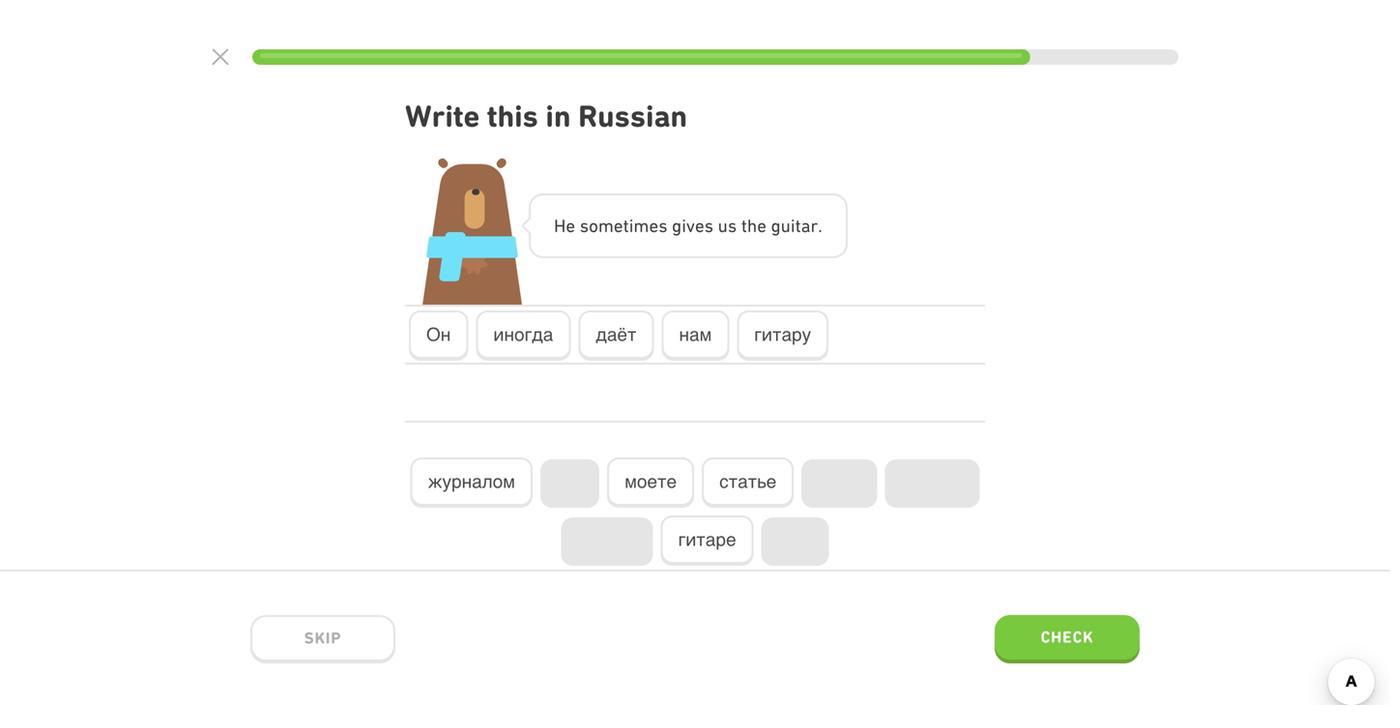Task type: vqa. For each thing, say whether or not it's contained in the screenshot.
Он button in the left of the page
yes



Task type: describe. For each thing, give the bounding box(es) containing it.
журналом button
[[411, 458, 533, 508]]

3 e from the left
[[649, 215, 659, 236]]

a
[[801, 215, 811, 236]]

o
[[589, 215, 599, 236]]

2 s from the left
[[659, 215, 668, 236]]

1 m from the left
[[599, 215, 614, 236]]

журналом
[[428, 471, 515, 492]]

1 u from the left
[[718, 215, 728, 236]]

2 t from the left
[[742, 215, 747, 236]]

g u i t a r .
[[771, 215, 823, 236]]

2 e from the left
[[614, 215, 623, 236]]

1 i from the left
[[629, 215, 634, 236]]

гитару button
[[737, 311, 829, 361]]

3 t from the left
[[796, 215, 801, 236]]

1 g from the left
[[672, 215, 682, 236]]

check
[[1041, 627, 1094, 646]]

1 e from the left
[[566, 215, 576, 236]]

h
[[554, 215, 566, 236]]

1 t from the left
[[623, 215, 629, 236]]

даёт
[[596, 324, 637, 345]]

иногда button
[[476, 311, 571, 361]]

2 i from the left
[[682, 215, 687, 236]]

.
[[818, 215, 823, 236]]

this
[[487, 98, 539, 134]]

гитаре
[[679, 529, 736, 550]]

h
[[747, 215, 758, 236]]

skip
[[304, 628, 342, 647]]

моете
[[625, 471, 677, 492]]

статье
[[720, 471, 777, 492]]

3 i from the left
[[791, 215, 796, 236]]

2 u from the left
[[781, 215, 791, 236]]



Task type: locate. For each thing, give the bounding box(es) containing it.
s
[[580, 215, 589, 236], [659, 215, 668, 236], [705, 215, 714, 236], [728, 215, 737, 236]]

e left v
[[649, 215, 659, 236]]

t left the g u i t a r .
[[742, 215, 747, 236]]

s right v
[[705, 215, 714, 236]]

он
[[427, 324, 451, 345]]

1 horizontal spatial g
[[771, 215, 781, 236]]

t h e
[[742, 215, 767, 236]]

0 horizontal spatial g
[[672, 215, 682, 236]]

g left v
[[672, 215, 682, 236]]

h e s o m e t i m e s g i v e s u s
[[554, 215, 737, 236]]

m right h
[[599, 215, 614, 236]]

m right o on the top left of page
[[634, 215, 649, 236]]

g
[[672, 215, 682, 236], [771, 215, 781, 236]]

3 s from the left
[[705, 215, 714, 236]]

1 horizontal spatial u
[[781, 215, 791, 236]]

1 s from the left
[[580, 215, 589, 236]]

s left v
[[659, 215, 668, 236]]

e right o on the top left of page
[[614, 215, 623, 236]]

g right t h e
[[771, 215, 781, 236]]

v
[[687, 215, 695, 236]]

russian
[[578, 98, 688, 134]]

write
[[405, 98, 480, 134]]

статье button
[[702, 458, 794, 508]]

in
[[546, 98, 571, 134]]

гитару
[[755, 324, 812, 345]]

write this in russian
[[405, 98, 688, 134]]

0 horizontal spatial u
[[718, 215, 728, 236]]

иногда
[[494, 324, 554, 345]]

i right o on the top left of page
[[629, 215, 634, 236]]

5 e from the left
[[758, 215, 767, 236]]

4 e from the left
[[695, 215, 705, 236]]

i left h
[[682, 215, 687, 236]]

моете button
[[608, 458, 694, 508]]

e left o on the top left of page
[[566, 215, 576, 236]]

u left h
[[718, 215, 728, 236]]

0 horizontal spatial t
[[623, 215, 629, 236]]

u
[[718, 215, 728, 236], [781, 215, 791, 236]]

гитаре button
[[661, 516, 754, 566]]

e left h
[[695, 215, 705, 236]]

i
[[629, 215, 634, 236], [682, 215, 687, 236], [791, 215, 796, 236]]

e
[[566, 215, 576, 236], [614, 215, 623, 236], [649, 215, 659, 236], [695, 215, 705, 236], [758, 215, 767, 236]]

даёт button
[[579, 311, 654, 361]]

u left a
[[781, 215, 791, 236]]

1 horizontal spatial t
[[742, 215, 747, 236]]

нам
[[679, 324, 712, 345]]

progress bar
[[252, 49, 1179, 65]]

check button
[[995, 615, 1140, 663]]

он button
[[409, 311, 468, 361]]

1 horizontal spatial m
[[634, 215, 649, 236]]

2 g from the left
[[771, 215, 781, 236]]

skip button
[[250, 615, 396, 663]]

t
[[623, 215, 629, 236], [742, 215, 747, 236], [796, 215, 801, 236]]

0 horizontal spatial m
[[599, 215, 614, 236]]

e left the g u i t a r .
[[758, 215, 767, 236]]

s right h
[[580, 215, 589, 236]]

1 horizontal spatial i
[[682, 215, 687, 236]]

нам button
[[662, 311, 729, 361]]

t left r
[[796, 215, 801, 236]]

0 horizontal spatial i
[[629, 215, 634, 236]]

2 m from the left
[[634, 215, 649, 236]]

4 s from the left
[[728, 215, 737, 236]]

r
[[811, 215, 818, 236]]

s left h
[[728, 215, 737, 236]]

2 horizontal spatial i
[[791, 215, 796, 236]]

t right o on the top left of page
[[623, 215, 629, 236]]

m
[[599, 215, 614, 236], [634, 215, 649, 236]]

i left a
[[791, 215, 796, 236]]

2 horizontal spatial t
[[796, 215, 801, 236]]



